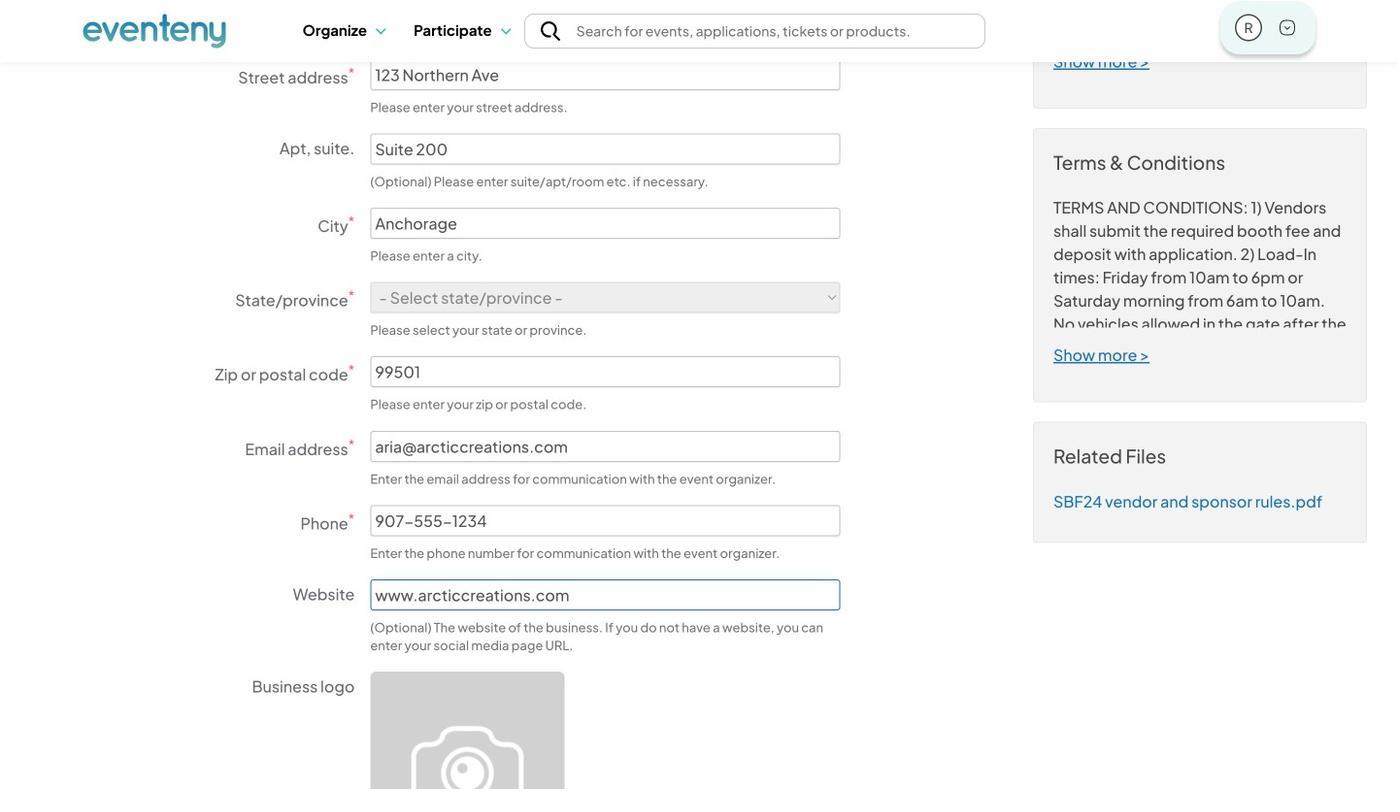 Task type: describe. For each thing, give the bounding box(es) containing it.
Optional text field
[[370, 580, 841, 611]]

ruby element
[[1237, 16, 1261, 39]]

search image
[[541, 21, 560, 41]]

Optional text field
[[370, 133, 841, 165]]

eventeny logo image
[[83, 13, 226, 49]]



Task type: locate. For each thing, give the bounding box(es) containing it.
main element
[[83, 0, 1316, 61]]

None text field
[[370, 59, 841, 90], [370, 357, 841, 388], [370, 431, 841, 462], [370, 59, 841, 90], [370, 357, 841, 388], [370, 431, 841, 462]]

None text field
[[370, 208, 841, 239], [370, 505, 841, 537], [370, 208, 841, 239], [370, 505, 841, 537]]



